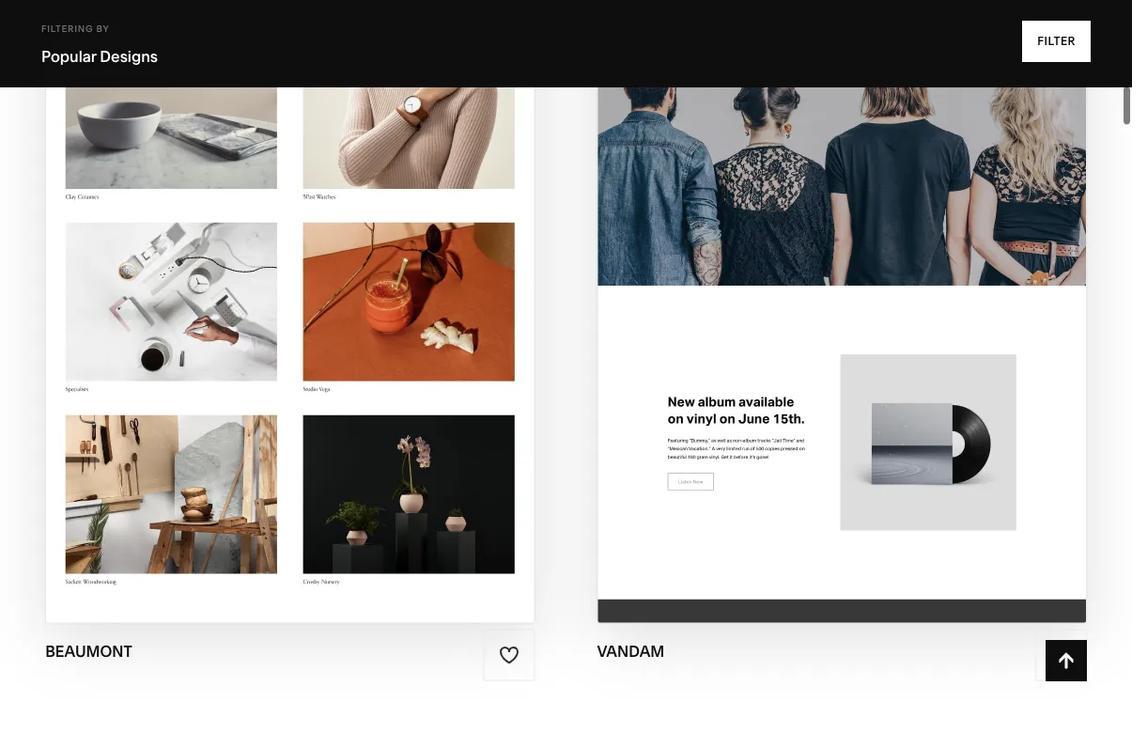 Task type: describe. For each thing, give the bounding box(es) containing it.
beaumont inside 'button'
[[284, 452, 391, 474]]

preview for preview beaumont
[[193, 489, 275, 511]]

vandam inside preview vandam link
[[844, 489, 927, 511]]

designs
[[100, 47, 158, 65]]

popular
[[41, 47, 96, 65]]

1 vertical spatial beaumont
[[280, 489, 387, 511]]

back to top image
[[1057, 651, 1077, 671]]

preview for preview vandam
[[758, 489, 840, 511]]

filtering
[[41, 23, 93, 34]]

start with vandam button
[[735, 437, 951, 489]]

preview vandam link
[[758, 474, 927, 526]]

vandam image
[[598, 164, 1087, 733]]

beaumont image
[[46, 164, 534, 733]]

start with vandam
[[735, 452, 931, 474]]

with for vandam
[[796, 452, 843, 474]]



Task type: vqa. For each thing, say whether or not it's contained in the screenshot.
Alameda element
no



Task type: locate. For each thing, give the bounding box(es) containing it.
0 vertical spatial vandam
[[848, 452, 931, 474]]

with
[[231, 452, 279, 474], [796, 452, 843, 474]]

2 preview from the left
[[758, 489, 840, 511]]

by
[[96, 23, 109, 34]]

preview vandam
[[758, 489, 927, 511]]

preview down start with vandam
[[758, 489, 840, 511]]

0 horizontal spatial start
[[170, 452, 227, 474]]

start
[[170, 452, 227, 474], [735, 452, 791, 474]]

beaumont up preview beaumont
[[284, 452, 391, 474]]

vandam element
[[598, 164, 1087, 733]]

with inside 'button'
[[231, 452, 279, 474]]

beaumont down start with beaumont
[[280, 489, 387, 511]]

vandam down start with vandam
[[844, 489, 927, 511]]

beaumont
[[284, 452, 391, 474], [280, 489, 387, 511]]

0 horizontal spatial with
[[231, 452, 279, 474]]

filtering by
[[41, 23, 109, 34]]

preview beaumont link
[[193, 474, 387, 526]]

with inside button
[[796, 452, 843, 474]]

with for beaumont
[[231, 452, 279, 474]]

start with beaumont button
[[170, 437, 411, 489]]

beaumont element
[[46, 164, 534, 733]]

1 with from the left
[[231, 452, 279, 474]]

with up preview vandam on the bottom of page
[[796, 452, 843, 474]]

vandam up preview vandam on the bottom of page
[[848, 452, 931, 474]]

start inside 'button'
[[170, 452, 227, 474]]

start for preview beaumont
[[170, 452, 227, 474]]

vandam
[[848, 452, 931, 474], [844, 489, 927, 511]]

preview
[[193, 489, 275, 511], [758, 489, 840, 511]]

1 vertical spatial vandam
[[844, 489, 927, 511]]

2 start from the left
[[735, 452, 791, 474]]

1 horizontal spatial start
[[735, 452, 791, 474]]

popular designs
[[41, 47, 158, 65]]

1 start from the left
[[170, 452, 227, 474]]

with up preview beaumont
[[231, 452, 279, 474]]

start inside button
[[735, 452, 791, 474]]

dario
[[45, 17, 93, 35]]

vandam inside start with vandam button
[[848, 452, 931, 474]]

filter button
[[1023, 21, 1092, 62]]

preview beaumont
[[193, 489, 387, 511]]

0 vertical spatial beaumont
[[284, 452, 391, 474]]

start for preview vandam
[[735, 452, 791, 474]]

start with beaumont
[[170, 452, 391, 474]]

1 horizontal spatial preview
[[758, 489, 840, 511]]

2 with from the left
[[796, 452, 843, 474]]

1 preview from the left
[[193, 489, 275, 511]]

1 horizontal spatial with
[[796, 452, 843, 474]]

filter
[[1038, 34, 1076, 48]]

0 horizontal spatial preview
[[193, 489, 275, 511]]

preview down start with beaumont
[[193, 489, 275, 511]]



